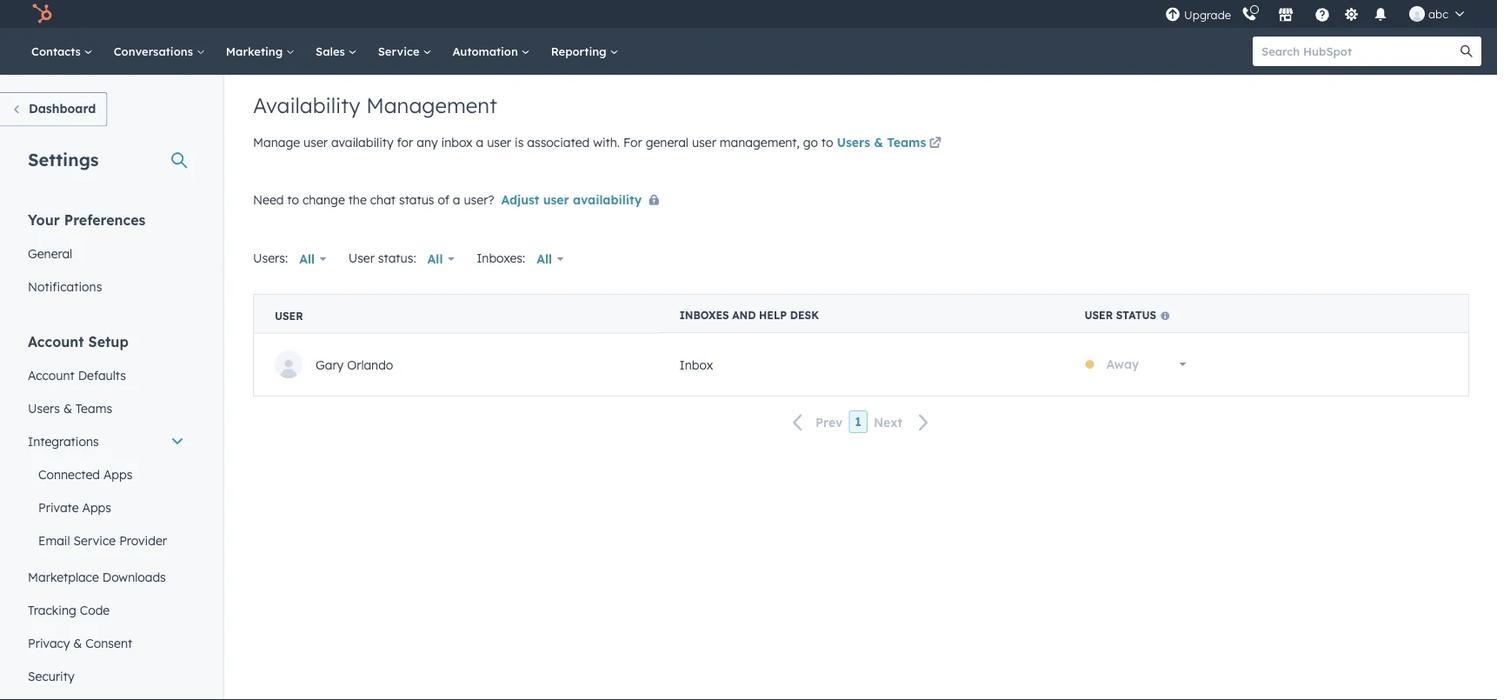 Task type: describe. For each thing, give the bounding box(es) containing it.
calling icon image
[[1242, 7, 1258, 22]]

account for account defaults
[[28, 368, 75, 383]]

marketing
[[226, 44, 286, 58]]

email service provider link
[[17, 524, 195, 557]]

users for account setup
[[28, 401, 60, 416]]

privacy & consent link
[[17, 627, 195, 660]]

search button
[[1453, 37, 1482, 66]]

users & teams for management
[[837, 135, 927, 150]]

away
[[1107, 357, 1140, 372]]

the
[[349, 192, 367, 207]]

private apps
[[38, 500, 111, 515]]

desk
[[791, 309, 819, 322]]

security
[[28, 668, 74, 684]]

abc button
[[1400, 0, 1475, 28]]

need to change the chat status of a user?
[[253, 192, 494, 207]]

of
[[438, 192, 450, 207]]

dashboard
[[29, 101, 96, 116]]

2 link opens in a new window image from the top
[[930, 138, 942, 150]]

marketplace
[[28, 569, 99, 585]]

& for setup
[[63, 401, 72, 416]]

user right the general
[[692, 135, 717, 150]]

user for user
[[275, 309, 303, 322]]

marketplaces image
[[1279, 8, 1294, 23]]

automation link
[[442, 28, 541, 75]]

conversations
[[114, 44, 196, 58]]

inboxes
[[680, 309, 729, 322]]

your preferences element
[[17, 210, 195, 303]]

your preferences
[[28, 211, 146, 228]]

sales
[[316, 44, 349, 58]]

all for inboxes:
[[537, 251, 552, 267]]

1
[[855, 414, 862, 429]]

away button
[[1096, 347, 1198, 382]]

private
[[38, 500, 79, 515]]

inboxes and help desk
[[680, 309, 819, 322]]

users & teams link for management
[[837, 134, 945, 154]]

account defaults link
[[17, 359, 195, 392]]

notifications link
[[17, 270, 195, 303]]

marketplaces button
[[1268, 0, 1305, 28]]

0 vertical spatial a
[[476, 135, 484, 150]]

email
[[38, 533, 70, 548]]

teams for management
[[888, 135, 927, 150]]

notifications
[[28, 279, 102, 294]]

code
[[80, 602, 110, 618]]

account setup
[[28, 333, 129, 350]]

help button
[[1308, 0, 1338, 28]]

reporting link
[[541, 28, 629, 75]]

management
[[366, 92, 498, 118]]

service link
[[368, 28, 442, 75]]

need
[[253, 192, 284, 207]]

0 vertical spatial service
[[378, 44, 423, 58]]

inboxes:
[[477, 250, 526, 265]]

setup
[[88, 333, 129, 350]]

help
[[759, 309, 787, 322]]

pagination navigation
[[253, 411, 1470, 434]]

inbox
[[441, 135, 473, 150]]

teams for setup
[[76, 401, 112, 416]]

all button for inboxes:
[[526, 242, 576, 277]]

settings
[[28, 148, 99, 170]]

0 vertical spatial to
[[822, 135, 834, 150]]

management,
[[720, 135, 800, 150]]

defaults
[[78, 368, 126, 383]]

for
[[624, 135, 643, 150]]

private apps link
[[17, 491, 195, 524]]

adjust user availability button
[[501, 189, 666, 211]]

downloads
[[102, 569, 166, 585]]

status
[[399, 192, 435, 207]]

next
[[874, 414, 903, 430]]

gary orlando
[[316, 357, 393, 372]]

menu containing abc
[[1164, 0, 1477, 28]]

availability
[[253, 92, 360, 118]]

users & teams link for setup
[[17, 392, 195, 425]]

reporting
[[551, 44, 610, 58]]

tracking code link
[[17, 594, 195, 627]]

adjust
[[501, 192, 540, 207]]

apps for connected apps
[[103, 467, 133, 482]]

adjust user availability
[[501, 192, 642, 207]]



Task type: locate. For each thing, give the bounding box(es) containing it.
marketing link
[[216, 28, 305, 75]]

account for account setup
[[28, 333, 84, 350]]

all button for user status:
[[416, 242, 466, 277]]

users & teams link
[[837, 134, 945, 154], [17, 392, 195, 425]]

menu
[[1164, 0, 1477, 28]]

1 horizontal spatial users & teams link
[[837, 134, 945, 154]]

1 horizontal spatial service
[[378, 44, 423, 58]]

a
[[476, 135, 484, 150], [453, 192, 461, 207]]

all for users:
[[299, 251, 315, 267]]

users & teams inside account setup element
[[28, 401, 112, 416]]

settings link
[[1341, 5, 1363, 23]]

0 vertical spatial availability
[[331, 135, 394, 150]]

1 vertical spatial users
[[28, 401, 60, 416]]

general
[[646, 135, 689, 150]]

2 all from the left
[[428, 251, 443, 267]]

0 vertical spatial account
[[28, 333, 84, 350]]

teams inside account setup element
[[76, 401, 112, 416]]

users & teams link down 'defaults'
[[17, 392, 195, 425]]

1 vertical spatial teams
[[76, 401, 112, 416]]

3 all from the left
[[537, 251, 552, 267]]

account
[[28, 333, 84, 350], [28, 368, 75, 383]]

email service provider
[[38, 533, 167, 548]]

1 vertical spatial users & teams link
[[17, 392, 195, 425]]

1 vertical spatial service
[[74, 533, 116, 548]]

1 horizontal spatial all button
[[416, 242, 466, 277]]

general
[[28, 246, 72, 261]]

apps down 'integrations' button
[[103, 467, 133, 482]]

user?
[[464, 192, 494, 207]]

availability for manage
[[331, 135, 394, 150]]

service up availability management
[[378, 44, 423, 58]]

1 vertical spatial account
[[28, 368, 75, 383]]

contacts
[[31, 44, 84, 58]]

all right 'users:'
[[299, 251, 315, 267]]

connected apps
[[38, 467, 133, 482]]

hubspot link
[[21, 3, 65, 24]]

0 vertical spatial &
[[875, 135, 884, 150]]

status
[[1117, 309, 1157, 322]]

user status
[[1085, 309, 1157, 322]]

users
[[837, 135, 871, 150], [28, 401, 60, 416]]

2 horizontal spatial all
[[537, 251, 552, 267]]

for
[[397, 135, 413, 150]]

1 horizontal spatial users
[[837, 135, 871, 150]]

service inside 'link'
[[74, 533, 116, 548]]

a right inbox
[[476, 135, 484, 150]]

Search HubSpot search field
[[1253, 37, 1467, 66]]

0 vertical spatial apps
[[103, 467, 133, 482]]

help image
[[1315, 8, 1331, 23]]

to
[[822, 135, 834, 150], [287, 192, 299, 207]]

preferences
[[64, 211, 146, 228]]

users & teams for setup
[[28, 401, 112, 416]]

marketplace downloads
[[28, 569, 166, 585]]

& right privacy
[[73, 635, 82, 651]]

user down 'users:'
[[275, 309, 303, 322]]

user left 'status'
[[1085, 309, 1113, 322]]

1 horizontal spatial all
[[428, 251, 443, 267]]

1 vertical spatial apps
[[82, 500, 111, 515]]

provider
[[119, 533, 167, 548]]

users:
[[253, 250, 288, 265]]

all button down "of"
[[416, 242, 466, 277]]

1 horizontal spatial users & teams
[[837, 135, 927, 150]]

account up account defaults
[[28, 333, 84, 350]]

chat
[[370, 192, 396, 207]]

prev
[[816, 414, 843, 430]]

availability inside button
[[573, 192, 642, 207]]

1 user from the left
[[1085, 309, 1113, 322]]

users for availability management
[[837, 135, 871, 150]]

all right status:
[[428, 251, 443, 267]]

user for user status
[[1085, 309, 1113, 322]]

contacts link
[[21, 28, 103, 75]]

teams
[[888, 135, 927, 150], [76, 401, 112, 416]]

conversations link
[[103, 28, 216, 75]]

0 horizontal spatial &
[[63, 401, 72, 416]]

all button left user on the top
[[288, 242, 338, 277]]

2 horizontal spatial all button
[[526, 242, 576, 277]]

dashboard link
[[0, 92, 107, 127]]

1 horizontal spatial availability
[[573, 192, 642, 207]]

status:
[[378, 250, 416, 265]]

2 account from the top
[[28, 368, 75, 383]]

connected apps link
[[17, 458, 195, 491]]

sales link
[[305, 28, 368, 75]]

integrations button
[[17, 425, 195, 458]]

upgrade image
[[1166, 7, 1181, 23]]

user
[[304, 135, 328, 150], [487, 135, 512, 150], [692, 135, 717, 150], [543, 192, 569, 207]]

account defaults
[[28, 368, 126, 383]]

0 horizontal spatial users
[[28, 401, 60, 416]]

all button down adjust user availability
[[526, 242, 576, 277]]

1 horizontal spatial &
[[73, 635, 82, 651]]

link opens in a new window image
[[930, 134, 942, 154], [930, 138, 942, 150]]

users & teams up integrations
[[28, 401, 112, 416]]

manage user availability for any inbox a user is associated with. for general user management, go to
[[253, 135, 837, 150]]

2 user from the left
[[275, 309, 303, 322]]

0 vertical spatial users & teams link
[[837, 134, 945, 154]]

hubspot image
[[31, 3, 52, 24]]

0 vertical spatial users & teams
[[837, 135, 927, 150]]

tracking
[[28, 602, 76, 618]]

calling icon button
[[1235, 2, 1265, 25]]

1 vertical spatial to
[[287, 192, 299, 207]]

users & teams link right go
[[837, 134, 945, 154]]

any
[[417, 135, 438, 150]]

all for user status:
[[428, 251, 443, 267]]

availability management
[[253, 92, 498, 118]]

privacy
[[28, 635, 70, 651]]

2 all button from the left
[[416, 242, 466, 277]]

abc
[[1429, 7, 1449, 21]]

all right inboxes:
[[537, 251, 552, 267]]

all button for users:
[[288, 242, 338, 277]]

gary
[[316, 357, 344, 372]]

0 horizontal spatial users & teams
[[28, 401, 112, 416]]

2 vertical spatial &
[[73, 635, 82, 651]]

gary orlando image
[[1410, 6, 1426, 22]]

1 horizontal spatial user
[[1085, 309, 1113, 322]]

your
[[28, 211, 60, 228]]

to right go
[[822, 135, 834, 150]]

availability down availability management
[[331, 135, 394, 150]]

1 vertical spatial users & teams
[[28, 401, 112, 416]]

next button
[[868, 411, 940, 434]]

user inside button
[[543, 192, 569, 207]]

0 horizontal spatial to
[[287, 192, 299, 207]]

user down availability
[[304, 135, 328, 150]]

change
[[303, 192, 345, 207]]

0 horizontal spatial service
[[74, 533, 116, 548]]

search image
[[1461, 45, 1474, 57]]

1 horizontal spatial to
[[822, 135, 834, 150]]

consent
[[85, 635, 132, 651]]

1 horizontal spatial teams
[[888, 135, 927, 150]]

availability
[[331, 135, 394, 150], [573, 192, 642, 207]]

users & teams right go
[[837, 135, 927, 150]]

users right go
[[837, 135, 871, 150]]

0 horizontal spatial all
[[299, 251, 315, 267]]

all
[[299, 251, 315, 267], [428, 251, 443, 267], [537, 251, 552, 267]]

is
[[515, 135, 524, 150]]

settings image
[[1344, 7, 1360, 23]]

1 account from the top
[[28, 333, 84, 350]]

notifications image
[[1374, 8, 1389, 23]]

with.
[[593, 135, 620, 150]]

1 vertical spatial availability
[[573, 192, 642, 207]]

service
[[378, 44, 423, 58], [74, 533, 116, 548]]

1 button
[[849, 411, 868, 433]]

1 link opens in a new window image from the top
[[930, 134, 942, 154]]

marketplace downloads link
[[17, 561, 195, 594]]

0 vertical spatial users
[[837, 135, 871, 150]]

user right adjust
[[543, 192, 569, 207]]

availability down with.
[[573, 192, 642, 207]]

0 horizontal spatial users & teams link
[[17, 392, 195, 425]]

2 horizontal spatial &
[[875, 135, 884, 150]]

users inside account setup element
[[28, 401, 60, 416]]

user left 'is'
[[487, 135, 512, 150]]

inbox
[[680, 357, 713, 372]]

orlando
[[347, 357, 393, 372]]

to right need
[[287, 192, 299, 207]]

3 all button from the left
[[526, 242, 576, 277]]

availability for adjust
[[573, 192, 642, 207]]

integrations
[[28, 434, 99, 449]]

1 horizontal spatial a
[[476, 135, 484, 150]]

manage
[[253, 135, 300, 150]]

all button
[[288, 242, 338, 277], [416, 242, 466, 277], [526, 242, 576, 277]]

security link
[[17, 660, 195, 693]]

0 horizontal spatial availability
[[331, 135, 394, 150]]

0 horizontal spatial teams
[[76, 401, 112, 416]]

1 all button from the left
[[288, 242, 338, 277]]

& for management
[[875, 135, 884, 150]]

and
[[733, 309, 756, 322]]

apps up email service provider
[[82, 500, 111, 515]]

1 all from the left
[[299, 251, 315, 267]]

go
[[803, 135, 818, 150]]

upgrade
[[1185, 8, 1232, 22]]

1 vertical spatial &
[[63, 401, 72, 416]]

prev button
[[783, 411, 849, 434]]

service down private apps link
[[74, 533, 116, 548]]

users up integrations
[[28, 401, 60, 416]]

& right go
[[875, 135, 884, 150]]

account setup element
[[17, 332, 195, 693]]

user
[[1085, 309, 1113, 322], [275, 309, 303, 322]]

0 horizontal spatial user
[[275, 309, 303, 322]]

account down account setup
[[28, 368, 75, 383]]

0 vertical spatial teams
[[888, 135, 927, 150]]

general link
[[17, 237, 195, 270]]

a right "of"
[[453, 192, 461, 207]]

notifications button
[[1367, 0, 1396, 28]]

connected
[[38, 467, 100, 482]]

apps for private apps
[[82, 500, 111, 515]]

automation
[[453, 44, 522, 58]]

1 vertical spatial a
[[453, 192, 461, 207]]

user status:
[[349, 250, 416, 265]]

0 horizontal spatial all button
[[288, 242, 338, 277]]

0 horizontal spatial a
[[453, 192, 461, 207]]

associated
[[527, 135, 590, 150]]

& up integrations
[[63, 401, 72, 416]]



Task type: vqa. For each thing, say whether or not it's contained in the screenshot.
1
yes



